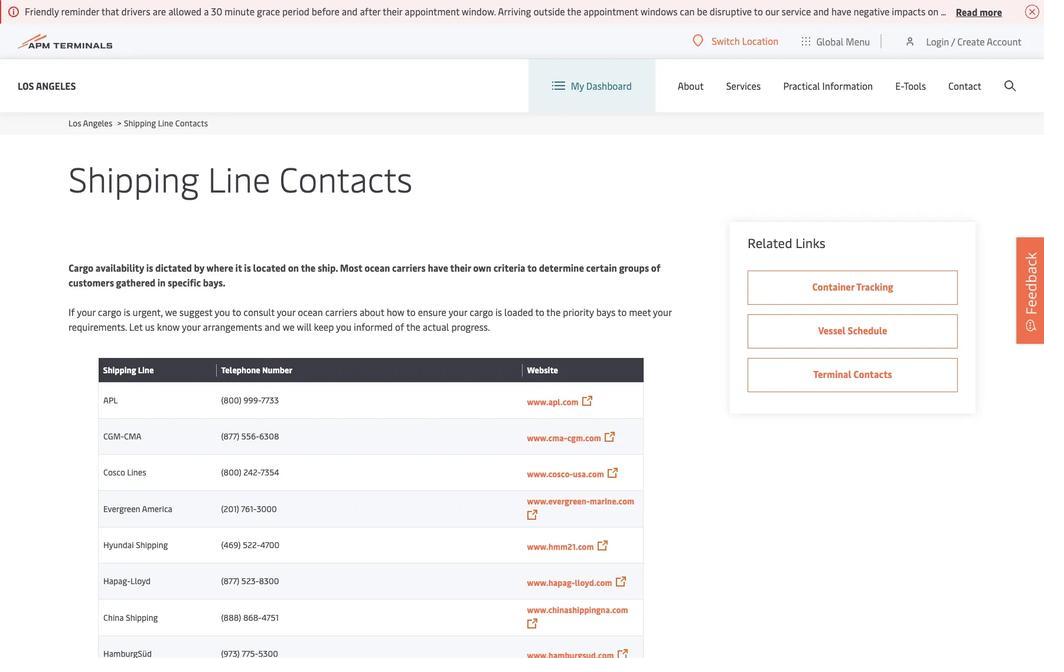 Task type: vqa. For each thing, say whether or not it's contained in the screenshot.


Task type: describe. For each thing, give the bounding box(es) containing it.
angeles for los angeles
[[36, 79, 76, 92]]

e-
[[896, 79, 904, 92]]

actual
[[423, 320, 449, 333]]

6308
[[259, 431, 279, 442]]

0 vertical spatial line
[[158, 118, 173, 129]]

of inside if your cargo is urgent, we suggest you to consult your ocean carriers about how to ensure your cargo is loaded to the priority bays to meet your requirements. let us know your arrangements and we will keep you informed of the actual progress.
[[395, 320, 404, 333]]

line for shipping line
[[138, 364, 154, 376]]

1 appointment from the left
[[405, 5, 460, 18]]

1 vertical spatial we
[[283, 320, 295, 333]]

login
[[926, 35, 950, 48]]

(877) for (877) 556-6308
[[221, 431, 240, 442]]

(469) 522-4700
[[221, 539, 280, 551]]

login / create account
[[926, 35, 1022, 48]]

progress.
[[452, 320, 490, 333]]

related links
[[748, 234, 826, 252]]

3000
[[257, 503, 277, 514]]

grace
[[257, 5, 280, 18]]

services
[[726, 79, 761, 92]]

0 vertical spatial have
[[832, 5, 852, 18]]

dictated
[[155, 261, 192, 274]]

(800) 999-7733
[[221, 395, 279, 406]]

global menu button
[[791, 23, 882, 59]]

it
[[235, 261, 242, 274]]

www.apl.com link
[[527, 396, 579, 407]]

minute
[[225, 5, 255, 18]]

tim
[[1032, 5, 1044, 18]]

reminder
[[61, 5, 99, 18]]

ocean inside cargo availability is dictated by where it is located on the ship. most ocean carriers have their own criteria to determine certain groups of customers gathered in specific bays.
[[365, 261, 390, 274]]

your right if
[[77, 305, 96, 318]]

before
[[312, 5, 340, 18]]

>
[[117, 118, 122, 129]]

their inside cargo availability is dictated by where it is located on the ship. most ocean carriers have their own criteria to determine certain groups of customers gathered in specific bays.
[[450, 261, 471, 274]]

requirements.
[[69, 320, 127, 333]]

bays.
[[203, 276, 226, 289]]

line for shipping line contacts
[[208, 155, 271, 201]]

the right outside
[[567, 5, 581, 18]]

informed
[[354, 320, 393, 333]]

carriers inside if your cargo is urgent, we suggest you to consult your ocean carriers about how to ensure your cargo is loaded to the priority bays to meet your requirements. let us know your arrangements and we will keep you informed of the actual progress.
[[325, 305, 357, 318]]

868-
[[243, 612, 262, 623]]

tracking
[[857, 280, 894, 293]]

the left actual
[[406, 320, 421, 333]]

account
[[987, 35, 1022, 48]]

cma
[[124, 431, 141, 442]]

about
[[678, 79, 704, 92]]

groups
[[619, 261, 649, 274]]

close alert image
[[1025, 5, 1040, 19]]

if your cargo is urgent, we suggest you to consult your ocean carriers about how to ensure your cargo is loaded to the priority bays to meet your requirements. let us know your arrangements and we will keep you informed of the actual progress.
[[69, 305, 672, 333]]

global
[[817, 35, 844, 48]]

feedback button
[[1017, 237, 1044, 344]]

contact button
[[949, 59, 982, 112]]

terminal contacts
[[814, 367, 892, 380]]

los angeles > shipping line contacts
[[69, 118, 208, 129]]

keep
[[314, 320, 334, 333]]

www.hapag-lloyd.com
[[527, 577, 612, 588]]

0 vertical spatial you
[[215, 305, 230, 318]]

cosco
[[103, 467, 125, 478]]

the inside cargo availability is dictated by where it is located on the ship. most ocean carriers have their own criteria to determine certain groups of customers gathered in specific bays.
[[301, 261, 316, 274]]

bays
[[596, 305, 616, 318]]

container
[[812, 280, 855, 293]]

website
[[527, 364, 558, 376]]

specific
[[168, 276, 201, 289]]

the left priority on the right
[[547, 305, 561, 318]]

links
[[796, 234, 826, 252]]

www.evergreen-marine.com
[[527, 496, 635, 507]]

(877) for (877) 523-8300
[[221, 575, 240, 587]]

will
[[297, 320, 312, 333]]

your down "suggest"
[[182, 320, 201, 333]]

to right how
[[407, 305, 416, 318]]

1 vertical spatial los angeles link
[[69, 118, 112, 129]]

information
[[823, 79, 873, 92]]

www.chinashippingna.com
[[527, 604, 628, 616]]

customers
[[69, 276, 114, 289]]

(469)
[[221, 539, 241, 551]]

shipping down los angeles > shipping line contacts
[[69, 155, 199, 201]]

0 horizontal spatial their
[[383, 5, 403, 18]]

is up gathered
[[146, 261, 153, 274]]

schedule
[[848, 324, 888, 337]]

www.cma-cgm.com
[[527, 432, 601, 443]]

read more button
[[956, 4, 1002, 19]]

suggest
[[179, 305, 213, 318]]

www.chinashippingna.com link
[[527, 604, 628, 616]]

(800) for (800) 242-7354
[[221, 467, 241, 478]]

(800) 242-7354
[[221, 467, 279, 478]]

carriers inside cargo availability is dictated by where it is located on the ship. most ocean carriers have their own criteria to determine certain groups of customers gathered in specific bays.
[[392, 261, 426, 274]]

shipping line
[[103, 364, 154, 376]]

who
[[972, 5, 990, 18]]

to right loaded
[[535, 305, 545, 318]]

(201)
[[221, 503, 239, 514]]

angeles for los angeles > shipping line contacts
[[83, 118, 112, 129]]

menu
[[846, 35, 870, 48]]

read
[[956, 5, 978, 18]]

and inside if your cargo is urgent, we suggest you to consult your ocean carriers about how to ensure your cargo is loaded to the priority bays to meet your requirements. let us know your arrangements and we will keep you informed of the actual progress.
[[265, 320, 280, 333]]

(888)
[[221, 612, 241, 623]]

consult
[[244, 305, 275, 318]]

(888) 868-4751
[[221, 612, 279, 623]]

522-
[[243, 539, 260, 551]]

create
[[958, 35, 985, 48]]

www.hmm21.com
[[527, 541, 594, 552]]

/
[[952, 35, 955, 48]]

own
[[473, 261, 492, 274]]

is up let
[[124, 305, 130, 318]]

vessel schedule link
[[748, 314, 958, 349]]

let
[[129, 320, 143, 333]]

feedback
[[1021, 252, 1041, 315]]

where
[[207, 261, 233, 274]]

los for los angeles > shipping line contacts
[[69, 118, 81, 129]]

2 drivers from the left
[[941, 5, 970, 18]]

2 cargo from the left
[[470, 305, 493, 318]]



Task type: locate. For each thing, give the bounding box(es) containing it.
disruptive
[[710, 5, 752, 18]]

2 (800) from the top
[[221, 467, 241, 478]]

ocean right most
[[365, 261, 390, 274]]

www.apl.com
[[527, 396, 579, 407]]

switch
[[712, 34, 740, 47]]

242-
[[243, 467, 261, 478]]

(877) left 556-
[[221, 431, 240, 442]]

global menu
[[817, 35, 870, 48]]

outside
[[534, 5, 565, 18]]

0 horizontal spatial and
[[265, 320, 280, 333]]

1 horizontal spatial appointment
[[584, 5, 639, 18]]

to right bays
[[618, 305, 627, 318]]

(201) 761-3000
[[221, 503, 277, 514]]

www.evergreen-marine.com link
[[527, 496, 635, 507]]

0 horizontal spatial cargo
[[98, 305, 121, 318]]

we
[[165, 305, 177, 318], [283, 320, 295, 333]]

have
[[832, 5, 852, 18], [428, 261, 448, 274]]

login / create account link
[[905, 24, 1022, 58]]

arrangements
[[203, 320, 262, 333]]

tools
[[904, 79, 926, 92]]

on
[[928, 5, 939, 18], [1019, 5, 1030, 18], [288, 261, 299, 274]]

0 vertical spatial los
[[18, 79, 34, 92]]

0 horizontal spatial angeles
[[36, 79, 76, 92]]

1 vertical spatial (800)
[[221, 467, 241, 478]]

1 horizontal spatial we
[[283, 320, 295, 333]]

your right meet
[[653, 305, 672, 318]]

1 drivers from the left
[[121, 5, 150, 18]]

ocean up the will
[[298, 305, 323, 318]]

know
[[157, 320, 180, 333]]

7733
[[261, 395, 279, 406]]

can
[[680, 5, 695, 18]]

0 vertical spatial of
[[651, 261, 661, 274]]

their right after
[[383, 5, 403, 18]]

allowed
[[168, 5, 202, 18]]

apl
[[103, 395, 118, 406]]

is
[[146, 261, 153, 274], [244, 261, 251, 274], [124, 305, 130, 318], [496, 305, 502, 318]]

0 horizontal spatial line
[[138, 364, 154, 376]]

2 horizontal spatial on
[[1019, 5, 1030, 18]]

practical information
[[784, 79, 873, 92]]

drivers left who
[[941, 5, 970, 18]]

0 horizontal spatial contacts
[[175, 118, 208, 129]]

1 vertical spatial carriers
[[325, 305, 357, 318]]

the left ship. on the left top of page
[[301, 261, 316, 274]]

cgm-cma
[[103, 431, 141, 442]]

have left own
[[428, 261, 448, 274]]

is left loaded
[[496, 305, 502, 318]]

to up arrangements
[[232, 305, 241, 318]]

0 vertical spatial their
[[383, 5, 403, 18]]

1 vertical spatial their
[[450, 261, 471, 274]]

about button
[[678, 59, 704, 112]]

www.hapag-
[[527, 577, 575, 588]]

2 (877) from the top
[[221, 575, 240, 587]]

read more
[[956, 5, 1002, 18]]

0 horizontal spatial appointment
[[405, 5, 460, 18]]

appointment left windows
[[584, 5, 639, 18]]

your right consult
[[277, 305, 296, 318]]

us
[[145, 320, 155, 333]]

of
[[651, 261, 661, 274], [395, 320, 404, 333]]

have up "global menu"
[[832, 5, 852, 18]]

angeles
[[36, 79, 76, 92], [83, 118, 112, 129]]

1 horizontal spatial their
[[450, 261, 471, 274]]

have inside cargo availability is dictated by where it is located on the ship. most ocean carriers have their own criteria to determine certain groups of customers gathered in specific bays.
[[428, 261, 448, 274]]

2 horizontal spatial contacts
[[854, 367, 892, 380]]

related
[[748, 234, 793, 252]]

1 (877) from the top
[[221, 431, 240, 442]]

1 vertical spatial ocean
[[298, 305, 323, 318]]

0 vertical spatial (877)
[[221, 431, 240, 442]]

0 vertical spatial carriers
[[392, 261, 426, 274]]

(800) left 999-
[[221, 395, 241, 406]]

drivers left are
[[121, 5, 150, 18]]

about
[[360, 305, 384, 318]]

1 horizontal spatial contacts
[[279, 155, 413, 201]]

vessel schedule
[[818, 324, 888, 337]]

container tracking
[[812, 280, 894, 293]]

ocean inside if your cargo is urgent, we suggest you to consult your ocean carriers about how to ensure your cargo is loaded to the priority bays to meet your requirements. let us know your arrangements and we will keep you informed of the actual progress.
[[298, 305, 323, 318]]

2 horizontal spatial line
[[208, 155, 271, 201]]

china shipping
[[103, 612, 158, 623]]

is right it at top left
[[244, 261, 251, 274]]

to inside cargo availability is dictated by where it is located on the ship. most ocean carriers have their own criteria to determine certain groups of customers gathered in specific bays.
[[527, 261, 537, 274]]

to right criteria
[[527, 261, 537, 274]]

the
[[567, 5, 581, 18], [301, 261, 316, 274], [547, 305, 561, 318], [406, 320, 421, 333]]

to left our
[[754, 5, 763, 18]]

lloyd.com
[[575, 577, 612, 588]]

1 horizontal spatial on
[[928, 5, 939, 18]]

of inside cargo availability is dictated by where it is located on the ship. most ocean carriers have their own criteria to determine certain groups of customers gathered in specific bays.
[[651, 261, 661, 274]]

my
[[571, 79, 584, 92]]

2 horizontal spatial and
[[814, 5, 829, 18]]

your up progress.
[[449, 305, 467, 318]]

on left tim
[[1019, 5, 1030, 18]]

china
[[103, 612, 124, 623]]

a
[[204, 5, 209, 18]]

(800) for (800) 999-7733
[[221, 395, 241, 406]]

1 horizontal spatial ocean
[[365, 261, 390, 274]]

more
[[980, 5, 1002, 18]]

usa.com
[[573, 468, 604, 479]]

certain
[[586, 261, 617, 274]]

appointment left window.
[[405, 5, 460, 18]]

negative
[[854, 5, 890, 18]]

telephone number
[[221, 364, 293, 376]]

0 vertical spatial (800)
[[221, 395, 241, 406]]

1 cargo from the left
[[98, 305, 121, 318]]

window.
[[462, 5, 496, 18]]

2 vertical spatial line
[[138, 364, 154, 376]]

0 horizontal spatial you
[[215, 305, 230, 318]]

in
[[158, 276, 166, 289]]

1 horizontal spatial carriers
[[392, 261, 426, 274]]

on right impacts
[[928, 5, 939, 18]]

www.cosco-usa.com
[[527, 468, 604, 479]]

services button
[[726, 59, 761, 112]]

1 vertical spatial line
[[208, 155, 271, 201]]

523-
[[242, 575, 259, 587]]

drivers
[[121, 5, 150, 18], [941, 5, 970, 18]]

carriers up keep on the left of the page
[[325, 305, 357, 318]]

1 vertical spatial of
[[395, 320, 404, 333]]

you right keep on the left of the page
[[336, 320, 352, 333]]

1 horizontal spatial you
[[336, 320, 352, 333]]

of down how
[[395, 320, 404, 333]]

evergreen
[[103, 503, 140, 514]]

impacts
[[892, 5, 926, 18]]

our
[[766, 5, 780, 18]]

0 horizontal spatial of
[[395, 320, 404, 333]]

my dashboard
[[571, 79, 632, 92]]

www.cma-
[[527, 432, 567, 443]]

7354
[[261, 467, 279, 478]]

we up know
[[165, 305, 177, 318]]

contact
[[949, 79, 982, 92]]

1 horizontal spatial drivers
[[941, 5, 970, 18]]

(800) left 242-
[[221, 467, 241, 478]]

marine.com
[[590, 496, 635, 507]]

1 vertical spatial los
[[69, 118, 81, 129]]

you up arrangements
[[215, 305, 230, 318]]

are
[[153, 5, 166, 18]]

e-tools
[[896, 79, 926, 92]]

0 horizontal spatial have
[[428, 261, 448, 274]]

switch location
[[712, 34, 779, 47]]

1 horizontal spatial and
[[342, 5, 358, 18]]

1 horizontal spatial angeles
[[83, 118, 112, 129]]

0 horizontal spatial on
[[288, 261, 299, 274]]

terminal contacts link
[[748, 358, 958, 392]]

evergreen america
[[103, 503, 172, 514]]

0 vertical spatial los angeles link
[[18, 78, 76, 93]]

1 horizontal spatial cargo
[[470, 305, 493, 318]]

1 horizontal spatial los
[[69, 118, 81, 129]]

1 (800) from the top
[[221, 395, 241, 406]]

container tracking link
[[748, 271, 958, 305]]

and right service
[[814, 5, 829, 18]]

0 horizontal spatial carriers
[[325, 305, 357, 318]]

availability
[[96, 261, 144, 274]]

cgm.com
[[567, 432, 601, 443]]

0 horizontal spatial ocean
[[298, 305, 323, 318]]

0 vertical spatial angeles
[[36, 79, 76, 92]]

and left after
[[342, 5, 358, 18]]

practical information button
[[784, 59, 873, 112]]

4700
[[260, 539, 280, 551]]

1 vertical spatial have
[[428, 261, 448, 274]]

0 vertical spatial contacts
[[175, 118, 208, 129]]

shipping right hyundai
[[136, 539, 168, 551]]

4751
[[262, 612, 279, 623]]

www.cosco-usa.com link
[[527, 468, 604, 479]]

e-tools button
[[896, 59, 926, 112]]

(877) 523-8300
[[221, 575, 279, 587]]

ship.
[[318, 261, 338, 274]]

lloyd
[[131, 575, 151, 587]]

their left own
[[450, 261, 471, 274]]

carriers up how
[[392, 261, 426, 274]]

switch location button
[[693, 34, 779, 47]]

1 vertical spatial contacts
[[279, 155, 413, 201]]

los for los angeles
[[18, 79, 34, 92]]

(877) left 523-
[[221, 575, 240, 587]]

cargo
[[69, 261, 93, 274]]

1 vertical spatial angeles
[[83, 118, 112, 129]]

www.evergreen-
[[527, 496, 590, 507]]

on right located
[[288, 261, 299, 274]]

shipping up apl at the bottom of page
[[103, 364, 136, 376]]

0 horizontal spatial we
[[165, 305, 177, 318]]

shipping right china
[[126, 612, 158, 623]]

1 horizontal spatial of
[[651, 261, 661, 274]]

and down consult
[[265, 320, 280, 333]]

gathered
[[116, 276, 155, 289]]

telephone
[[221, 364, 260, 376]]

my dashboard button
[[552, 59, 632, 112]]

1 horizontal spatial have
[[832, 5, 852, 18]]

0 vertical spatial we
[[165, 305, 177, 318]]

we left the will
[[283, 320, 295, 333]]

carriers
[[392, 261, 426, 274], [325, 305, 357, 318]]

shipping right >
[[124, 118, 156, 129]]

cargo up requirements.
[[98, 305, 121, 318]]

of right groups
[[651, 261, 661, 274]]

1 vertical spatial you
[[336, 320, 352, 333]]

shipping line contacts
[[69, 155, 413, 201]]

0 horizontal spatial los
[[18, 79, 34, 92]]

1 vertical spatial (877)
[[221, 575, 240, 587]]

0 vertical spatial ocean
[[365, 261, 390, 274]]

www.hapag-lloyd.com link
[[527, 577, 612, 588]]

loaded
[[504, 305, 533, 318]]

cargo up progress.
[[470, 305, 493, 318]]

2 vertical spatial contacts
[[854, 367, 892, 380]]

1 horizontal spatial line
[[158, 118, 173, 129]]

on inside cargo availability is dictated by where it is located on the ship. most ocean carriers have their own criteria to determine certain groups of customers gathered in specific bays.
[[288, 261, 299, 274]]

0 horizontal spatial drivers
[[121, 5, 150, 18]]

2 appointment from the left
[[584, 5, 639, 18]]



